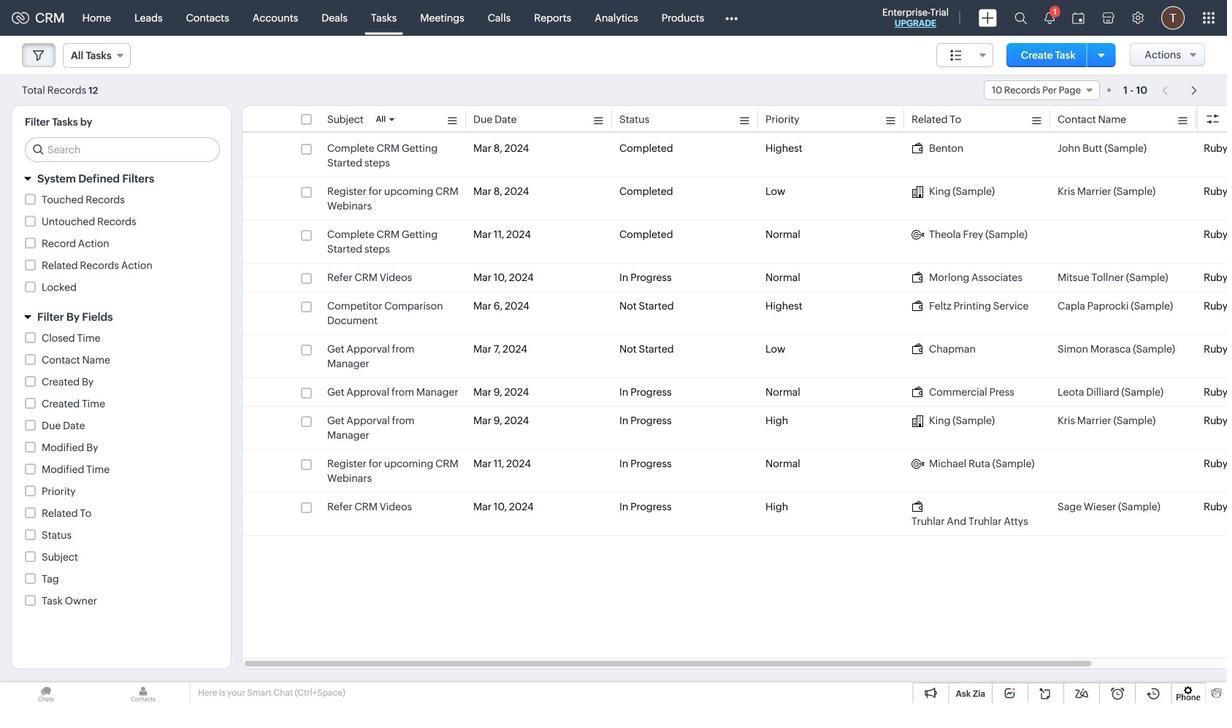 Task type: locate. For each thing, give the bounding box(es) containing it.
row group
[[243, 134, 1228, 536]]

create menu element
[[971, 0, 1006, 35]]

Search text field
[[26, 138, 219, 162]]

logo image
[[12, 12, 29, 24]]

None field
[[63, 43, 131, 68], [937, 43, 994, 67], [984, 80, 1101, 100], [63, 43, 131, 68], [984, 80, 1101, 100]]

chats image
[[0, 683, 92, 704]]

contacts image
[[97, 683, 189, 704]]

size image
[[951, 49, 962, 62]]



Task type: describe. For each thing, give the bounding box(es) containing it.
none field size
[[937, 43, 994, 67]]

profile element
[[1153, 0, 1194, 35]]

Other Modules field
[[716, 6, 748, 30]]

search element
[[1006, 0, 1036, 36]]

create menu image
[[979, 9, 998, 27]]

calendar image
[[1073, 12, 1085, 24]]

signals element
[[1036, 0, 1064, 36]]

search image
[[1015, 12, 1028, 24]]

profile image
[[1162, 6, 1185, 30]]



Task type: vqa. For each thing, say whether or not it's contained in the screenshot.
text field
no



